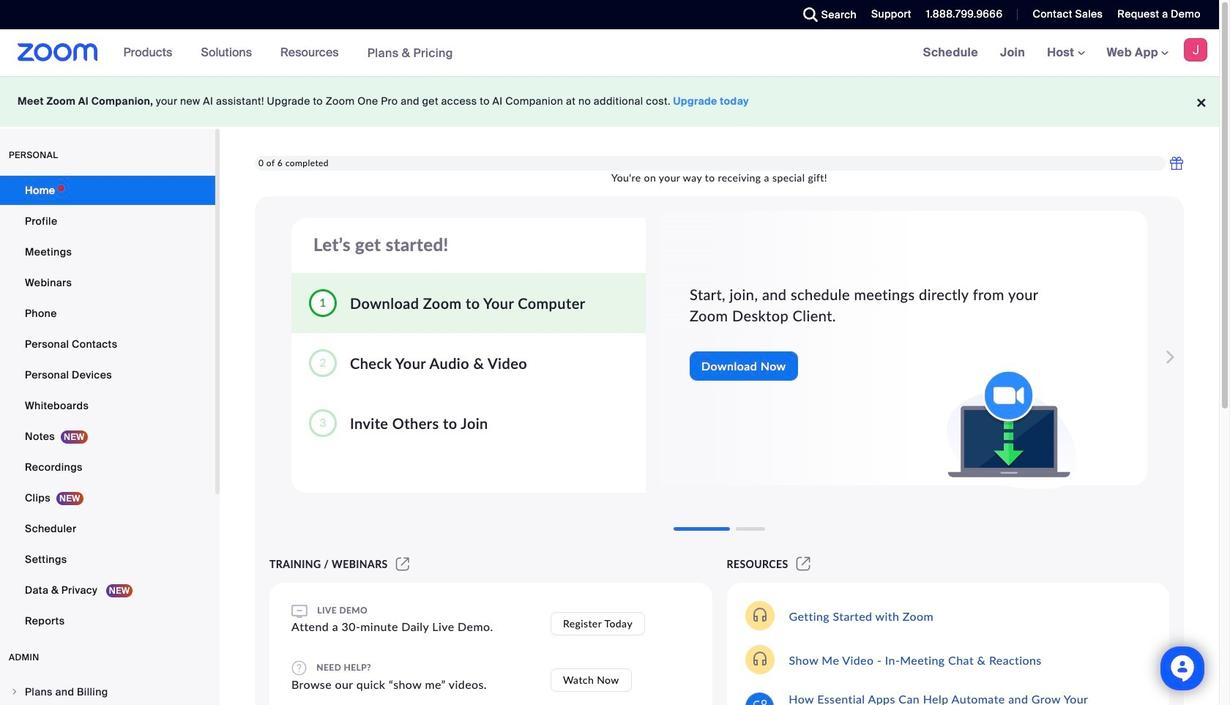 Task type: vqa. For each thing, say whether or not it's contained in the screenshot.
2nd arrow down icon
no



Task type: describe. For each thing, give the bounding box(es) containing it.
right image
[[10, 688, 19, 697]]

window new image
[[795, 558, 813, 571]]

meetings navigation
[[913, 29, 1220, 77]]

profile picture image
[[1185, 38, 1208, 62]]

zoom logo image
[[18, 43, 98, 62]]



Task type: locate. For each thing, give the bounding box(es) containing it.
next image
[[1159, 343, 1179, 372]]

personal menu menu
[[0, 176, 215, 637]]

product information navigation
[[113, 29, 464, 77]]

window new image
[[394, 558, 412, 571]]

menu item
[[0, 678, 215, 706]]

footer
[[0, 76, 1220, 127]]

banner
[[0, 29, 1220, 77]]



